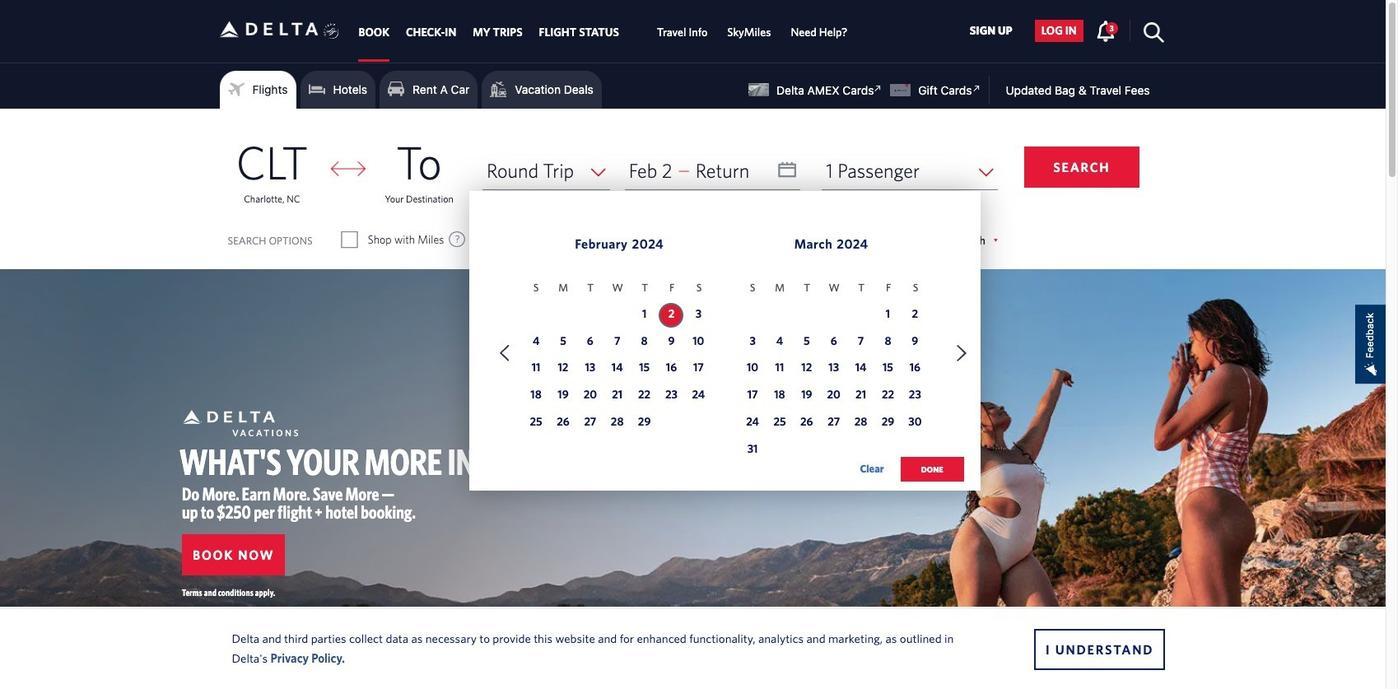 Task type: vqa. For each thing, say whether or not it's contained in the screenshot.
"field"
yes



Task type: describe. For each thing, give the bounding box(es) containing it.
calendar expanded, use arrow keys to select date application
[[469, 191, 981, 499]]

2 this link opens another site in a new window that may not follow the same accessibility policies as delta air lines. image from the left
[[969, 81, 985, 96]]

1 this link opens another site in a new window that may not follow the same accessibility policies as delta air lines. image from the left
[[871, 81, 886, 96]]



Task type: locate. For each thing, give the bounding box(es) containing it.
None field
[[483, 152, 610, 190], [822, 152, 998, 190], [483, 152, 610, 190], [822, 152, 998, 190]]

None checkbox
[[637, 231, 651, 248]]

1 horizontal spatial this link opens another site in a new window that may not follow the same accessibility policies as delta air lines. image
[[969, 81, 985, 96]]

None text field
[[625, 152, 801, 190]]

tab list
[[350, 0, 858, 62]]

skyteam image
[[324, 6, 339, 57]]

delta vacations logo image
[[183, 410, 298, 437]]

delta air lines image
[[220, 4, 318, 55]]

this link opens another site in a new window that may not follow the same accessibility policies as delta air lines. image
[[871, 81, 886, 96], [969, 81, 985, 96]]

None checkbox
[[342, 231, 357, 248]]

0 horizontal spatial this link opens another site in a new window that may not follow the same accessibility policies as delta air lines. image
[[871, 81, 886, 96]]

tab panel
[[0, 109, 1386, 499]]



